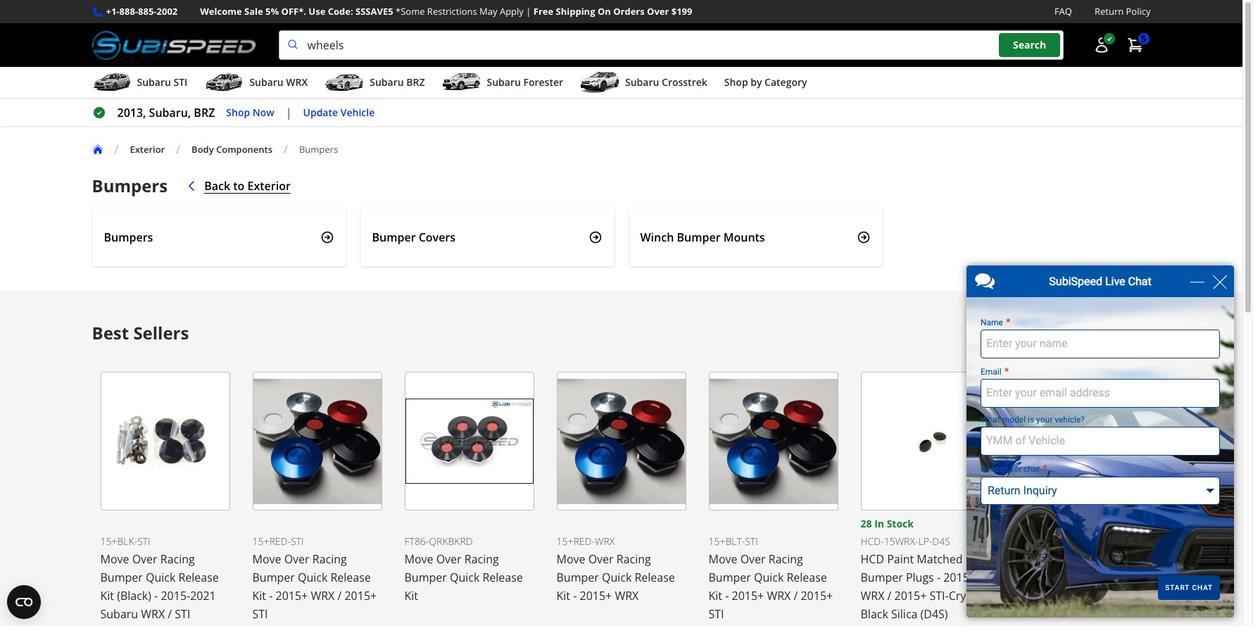 Task type: vqa. For each thing, say whether or not it's contained in the screenshot.
interest-
no



Task type: locate. For each thing, give the bounding box(es) containing it.
0 horizontal spatial matched
[[917, 552, 963, 567]]

open widget image
[[7, 585, 41, 619]]

0 vertical spatial exterior
[[130, 143, 165, 155]]

m3y
[[1085, 535, 1104, 548]]

1 horizontal spatial move over racing bumper quick release kit - 2015+ wrx / 2015+ sti image
[[709, 372, 838, 511]]

move over racing bumper quick release kit - 2015+ wrx / 2015+ sti image
[[252, 372, 382, 511], [709, 372, 838, 511]]

over inside ft86-qrkbkrd move over racing bumper quick release kit
[[436, 552, 462, 567]]

over for 15+red-wrx move over racing bumper quick release kit - 2015+ wrx
[[589, 552, 614, 567]]

forester
[[524, 75, 563, 89]]

lp- for sti-
[[919, 535, 933, 548]]

exterior
[[130, 143, 165, 155], [248, 178, 291, 194]]

3 quick from the left
[[450, 570, 480, 585]]

1 horizontal spatial hcd-
[[1013, 535, 1036, 548]]

d4s
[[933, 535, 951, 548]]

matched inside 28 in stock hcd-15wrx-lp-d4s hcd paint matched bumper plugs - 2015+ wrx / 2015+ sti-crystal black silica (d4s)
[[917, 552, 963, 567]]

/
[[114, 142, 119, 157], [176, 142, 180, 157], [284, 142, 288, 157], [338, 588, 342, 604], [794, 588, 798, 604], [888, 588, 892, 604], [1040, 588, 1044, 604], [168, 606, 172, 622]]

winch bumper mounts
[[641, 230, 765, 245]]

move inside 15+red-wrx move over racing bumper quick release kit - 2015+ wrx
[[557, 552, 586, 567]]

- inside 50 in stock hcd-15wrx-lp-m3y hcd paint matched bumper plugs - 2015+ wrx / 2015+ sti
[[1089, 570, 1093, 585]]

shop for shop by category
[[725, 75, 748, 89]]

matched inside 50 in stock hcd-15wrx-lp-m3y hcd paint matched bumper plugs - 2015+ wrx / 2015+ sti
[[1069, 552, 1115, 567]]

qrkbkrd
[[429, 535, 473, 548]]

1 horizontal spatial |
[[526, 5, 531, 18]]

hcd- down '28'
[[861, 535, 884, 548]]

2 plugs from the left
[[1059, 570, 1087, 585]]

return policy link
[[1095, 4, 1151, 19]]

search button
[[999, 33, 1061, 57]]

wrx inside 15+red-sti move over racing bumper quick release kit - 2015+ wrx / 2015+ sti
[[311, 588, 335, 604]]

1 hcd- from the left
[[861, 535, 884, 548]]

brz right subaru,
[[194, 105, 215, 121]]

hcd down '50'
[[1013, 552, 1037, 567]]

-
[[937, 570, 941, 585], [1089, 570, 1093, 585], [154, 588, 158, 604], [269, 588, 273, 604], [573, 588, 577, 604], [726, 588, 729, 604]]

matched
[[917, 552, 963, 567], [1069, 552, 1115, 567]]

quick for ft86-qrkbkrd move over racing bumper quick release kit
[[450, 570, 480, 585]]

15+blt-sti move over racing bumper quick release kit - 2015+ wrx / 2015+ sti
[[709, 535, 833, 622]]

shop left by
[[725, 75, 748, 89]]

1 vertical spatial brz
[[194, 105, 215, 121]]

over for ft86-qrkbkrd move over racing bumper quick release kit
[[436, 552, 462, 567]]

0 horizontal spatial hcd
[[861, 552, 885, 567]]

5
[[1141, 32, 1147, 45]]

1 move from the left
[[100, 552, 129, 567]]

15wrx- left 'd4s'
[[884, 535, 919, 548]]

mounts
[[724, 230, 765, 245]]

stock right '28'
[[887, 517, 914, 530]]

over inside 15+blk-sti move over racing bumper quick release kit (black) - 2015-2021 subaru wrx / sti
[[132, 552, 157, 567]]

brz left a subaru forester thumbnail image
[[407, 75, 425, 89]]

release
[[179, 570, 219, 585], [331, 570, 371, 585], [483, 570, 523, 585], [635, 570, 675, 585], [787, 570, 827, 585]]

kit inside 15+red-sti move over racing bumper quick release kit - 2015+ wrx / 2015+ sti
[[252, 588, 266, 604]]

1 quick from the left
[[146, 570, 176, 585]]

15wrx-
[[884, 535, 919, 548], [1036, 535, 1071, 548]]

a subaru sti thumbnail image image
[[92, 72, 131, 93]]

0 horizontal spatial 15wrx-
[[884, 535, 919, 548]]

subaru for subaru forester
[[487, 75, 521, 89]]

4 quick from the left
[[602, 570, 632, 585]]

1 kit from the left
[[100, 588, 114, 604]]

release inside 15+red-sti move over racing bumper quick release kit - 2015+ wrx / 2015+ sti
[[331, 570, 371, 585]]

components
[[216, 143, 273, 155]]

3 kit from the left
[[405, 588, 418, 604]]

1 stock from the left
[[887, 517, 914, 530]]

hcd- inside 50 in stock hcd-15wrx-lp-m3y hcd paint matched bumper plugs - 2015+ wrx / 2015+ sti
[[1013, 535, 1036, 548]]

bumper inside 15+red-sti move over racing bumper quick release kit - 2015+ wrx / 2015+ sti
[[252, 570, 295, 585]]

release for 15+blt-sti move over racing bumper quick release kit - 2015+ wrx / 2015+ sti
[[787, 570, 827, 585]]

3 move from the left
[[405, 552, 433, 567]]

1 15+red- from the left
[[252, 535, 291, 548]]

bumper inside 15+blt-sti move over racing bumper quick release kit - 2015+ wrx / 2015+ sti
[[709, 570, 751, 585]]

0 horizontal spatial hcd-
[[861, 535, 884, 548]]

paint inside 28 in stock hcd-15wrx-lp-d4s hcd paint matched bumper plugs - 2015+ wrx / 2015+ sti-crystal black silica (d4s)
[[888, 552, 914, 567]]

sti
[[174, 75, 188, 89], [137, 535, 150, 548], [291, 535, 304, 548], [745, 535, 758, 548], [1082, 588, 1098, 604], [175, 606, 190, 622], [252, 606, 268, 622], [709, 606, 724, 622]]

1 horizontal spatial hcd
[[1013, 552, 1037, 567]]

1 lp- from the left
[[919, 535, 933, 548]]

hcd- down '50'
[[1013, 535, 1036, 548]]

matched for sti
[[1069, 552, 1115, 567]]

hcd- for hcd paint matched bumper plugs - 2015+ wrx / 2015+ sti-crystal black silica (d4s)
[[861, 535, 884, 548]]

crystal
[[949, 588, 985, 604]]

hcd for hcd paint matched bumper plugs - 2015+ wrx / 2015+ sti-crystal black silica (d4s)
[[861, 552, 885, 567]]

2 kit from the left
[[252, 588, 266, 604]]

5 quick from the left
[[754, 570, 784, 585]]

paint
[[888, 552, 914, 567], [1040, 552, 1066, 567]]

2 lp- from the left
[[1071, 535, 1085, 548]]

15+red- inside 15+red-sti move over racing bumper quick release kit - 2015+ wrx / 2015+ sti
[[252, 535, 291, 548]]

1 paint from the left
[[888, 552, 914, 567]]

wrx inside 15+blt-sti move over racing bumper quick release kit - 2015+ wrx / 2015+ sti
[[767, 588, 791, 604]]

0 horizontal spatial plugs
[[906, 570, 934, 585]]

2 hcd- from the left
[[1013, 535, 1036, 548]]

kit inside 15+red-wrx move over racing bumper quick release kit - 2015+ wrx
[[557, 588, 571, 604]]

0 horizontal spatial stock
[[887, 517, 914, 530]]

15wrx- left m3y
[[1036, 535, 1071, 548]]

over inside 15+red-wrx move over racing bumper quick release kit - 2015+ wrx
[[589, 552, 614, 567]]

exterior link down the 2013,
[[130, 143, 165, 155]]

plugs for sti
[[1059, 570, 1087, 585]]

15+red- for move over racing bumper quick release kit - 2015+ wrx / 2015+ sti
[[252, 535, 291, 548]]

exterior down the 2013,
[[130, 143, 165, 155]]

1 horizontal spatial stock
[[1039, 517, 1066, 530]]

kit inside 15+blk-sti move over racing bumper quick release kit (black) - 2015-2021 subaru wrx / sti
[[100, 588, 114, 604]]

move inside ft86-qrkbkrd move over racing bumper quick release kit
[[405, 552, 433, 567]]

2 stock from the left
[[1039, 517, 1066, 530]]

subaru for subaru sti
[[137, 75, 171, 89]]

15+red-
[[252, 535, 291, 548], [557, 535, 595, 548]]

5%
[[266, 5, 279, 18]]

lp- inside 50 in stock hcd-15wrx-lp-m3y hcd paint matched bumper plugs - 2015+ wrx / 2015+ sti
[[1071, 535, 1085, 548]]

0 horizontal spatial lp-
[[919, 535, 933, 548]]

move for ft86-qrkbkrd move over racing bumper quick release kit
[[405, 552, 433, 567]]

3 release from the left
[[483, 570, 523, 585]]

1 horizontal spatial exterior
[[248, 178, 291, 194]]

best
[[92, 321, 129, 344]]

1 in from the left
[[875, 517, 885, 530]]

1 racing from the left
[[160, 552, 195, 567]]

5 release from the left
[[787, 570, 827, 585]]

50
[[1013, 517, 1024, 530]]

matched down m3y
[[1069, 552, 1115, 567]]

5 kit from the left
[[709, 588, 723, 604]]

quick inside 15+blt-sti move over racing bumper quick release kit - 2015+ wrx / 2015+ sti
[[754, 570, 784, 585]]

release inside 15+blk-sti move over racing bumper quick release kit (black) - 2015-2021 subaru wrx / sti
[[179, 570, 219, 585]]

move for 15+red-sti move over racing bumper quick release kit - 2015+ wrx / 2015+ sti
[[252, 552, 281, 567]]

in right '28'
[[875, 517, 885, 530]]

kit inside ft86-qrkbkrd move over racing bumper quick release kit
[[405, 588, 418, 604]]

a subaru brz thumbnail image image
[[325, 72, 364, 93]]

2013,
[[117, 105, 146, 121]]

bumper inside 50 in stock hcd-15wrx-lp-m3y hcd paint matched bumper plugs - 2015+ wrx / 2015+ sti
[[1013, 570, 1056, 585]]

subaru up the 2013, subaru, brz
[[137, 75, 171, 89]]

2 hcd from the left
[[1013, 552, 1037, 567]]

subaru down (black)
[[100, 606, 138, 622]]

2 move over racing bumper quick release kit - 2015+ wrx / 2015+ sti image from the left
[[709, 372, 838, 511]]

subaru up vehicle
[[370, 75, 404, 89]]

1 plugs from the left
[[906, 570, 934, 585]]

0 vertical spatial |
[[526, 5, 531, 18]]

1 horizontal spatial paint
[[1040, 552, 1066, 567]]

2 release from the left
[[331, 570, 371, 585]]

release inside ft86-qrkbkrd move over racing bumper quick release kit
[[483, 570, 523, 585]]

hcd down '28'
[[861, 552, 885, 567]]

1 horizontal spatial matched
[[1069, 552, 1115, 567]]

/ inside 28 in stock hcd-15wrx-lp-d4s hcd paint matched bumper plugs - 2015+ wrx / 2015+ sti-crystal black silica (d4s)
[[888, 588, 892, 604]]

1 move over racing bumper quick release kit - 2015+ wrx / 2015+ sti image from the left
[[252, 372, 382, 511]]

restrictions
[[427, 5, 477, 18]]

2013, subaru, brz
[[117, 105, 215, 121]]

quick
[[146, 570, 176, 585], [298, 570, 328, 585], [450, 570, 480, 585], [602, 570, 632, 585], [754, 570, 784, 585]]

kit for 15+blt-sti move over racing bumper quick release kit - 2015+ wrx / 2015+ sti
[[709, 588, 723, 604]]

hcd inside 28 in stock hcd-15wrx-lp-d4s hcd paint matched bumper plugs - 2015+ wrx / 2015+ sti-crystal black silica (d4s)
[[861, 552, 885, 567]]

best sellers
[[92, 321, 189, 344]]

hcd- for hcd paint matched bumper plugs - 2015+ wrx / 2015+ sti
[[1013, 535, 1036, 548]]

faq link
[[1055, 4, 1073, 19]]

racing for 15+red-sti move over racing bumper quick release kit - 2015+ wrx / 2015+ sti
[[313, 552, 347, 567]]

in for hcd paint matched bumper plugs - 2015+ wrx / 2015+ sti
[[1027, 517, 1037, 530]]

sti inside 50 in stock hcd-15wrx-lp-m3y hcd paint matched bumper plugs - 2015+ wrx / 2015+ sti
[[1082, 588, 1098, 604]]

stock
[[887, 517, 914, 530], [1039, 517, 1066, 530]]

release for 15+red-wrx move over racing bumper quick release kit - 2015+ wrx
[[635, 570, 675, 585]]

orders
[[614, 5, 645, 18]]

4 release from the left
[[635, 570, 675, 585]]

hcd inside 50 in stock hcd-15wrx-lp-m3y hcd paint matched bumper plugs - 2015+ wrx / 2015+ sti
[[1013, 552, 1037, 567]]

release for 15+blk-sti move over racing bumper quick release kit (black) - 2015-2021 subaru wrx / sti
[[179, 570, 219, 585]]

lp- inside 28 in stock hcd-15wrx-lp-d4s hcd paint matched bumper plugs - 2015+ wrx / 2015+ sti-crystal black silica (d4s)
[[919, 535, 933, 548]]

crosstrek
[[662, 75, 708, 89]]

quick inside ft86-qrkbkrd move over racing bumper quick release kit
[[450, 570, 480, 585]]

0 horizontal spatial |
[[286, 105, 292, 121]]

wrx inside 50 in stock hcd-15wrx-lp-m3y hcd paint matched bumper plugs - 2015+ wrx / 2015+ sti
[[1013, 588, 1037, 604]]

2002
[[157, 5, 178, 18]]

racing inside 15+red-sti move over racing bumper quick release kit - 2015+ wrx / 2015+ sti
[[313, 552, 347, 567]]

exterior right to
[[248, 178, 291, 194]]

1 vertical spatial |
[[286, 105, 292, 121]]

move inside 15+blk-sti move over racing bumper quick release kit (black) - 2015-2021 subaru wrx / sti
[[100, 552, 129, 567]]

2015+
[[944, 570, 976, 585], [1096, 570, 1128, 585], [276, 588, 308, 604], [345, 588, 377, 604], [580, 588, 612, 604], [732, 588, 764, 604], [801, 588, 833, 604], [895, 588, 927, 604], [1047, 588, 1079, 604]]

move over racing bumper quick release kit image
[[405, 372, 534, 511]]

move inside 15+blt-sti move over racing bumper quick release kit - 2015+ wrx / 2015+ sti
[[709, 552, 738, 567]]

15wrx- inside 50 in stock hcd-15wrx-lp-m3y hcd paint matched bumper plugs - 2015+ wrx / 2015+ sti
[[1036, 535, 1071, 548]]

racing inside 15+red-wrx move over racing bumper quick release kit - 2015+ wrx
[[617, 552, 651, 567]]

1 horizontal spatial lp-
[[1071, 535, 1085, 548]]

bumper inside 15+red-wrx move over racing bumper quick release kit - 2015+ wrx
[[557, 570, 599, 585]]

a subaru wrx thumbnail image image
[[205, 72, 244, 93]]

4 move from the left
[[557, 552, 586, 567]]

subaru left crosstrek
[[625, 75, 660, 89]]

release for ft86-qrkbkrd move over racing bumper quick release kit
[[483, 570, 523, 585]]

1 horizontal spatial 15wrx-
[[1036, 535, 1071, 548]]

move inside 15+red-sti move over racing bumper quick release kit - 2015+ wrx / 2015+ sti
[[252, 552, 281, 567]]

move for 15+blt-sti move over racing bumper quick release kit - 2015+ wrx / 2015+ sti
[[709, 552, 738, 567]]

1 vertical spatial bumpers
[[92, 174, 168, 197]]

2021
[[190, 588, 216, 604]]

paint inside 50 in stock hcd-15wrx-lp-m3y hcd paint matched bumper plugs - 2015+ wrx / 2015+ sti
[[1040, 552, 1066, 567]]

quick for 15+blt-sti move over racing bumper quick release kit - 2015+ wrx / 2015+ sti
[[754, 570, 784, 585]]

subaru inside 'dropdown button'
[[250, 75, 284, 89]]

stock inside 50 in stock hcd-15wrx-lp-m3y hcd paint matched bumper plugs - 2015+ wrx / 2015+ sti
[[1039, 517, 1066, 530]]

body components link
[[192, 143, 284, 155], [192, 143, 273, 155]]

0 horizontal spatial 15+red-
[[252, 535, 291, 548]]

covers
[[419, 230, 456, 245]]

plugs down m3y
[[1059, 570, 1087, 585]]

plugs inside 28 in stock hcd-15wrx-lp-d4s hcd paint matched bumper plugs - 2015+ wrx / 2015+ sti-crystal black silica (d4s)
[[906, 570, 934, 585]]

in right '50'
[[1027, 517, 1037, 530]]

+1-
[[106, 5, 119, 18]]

racing inside 15+blt-sti move over racing bumper quick release kit - 2015+ wrx / 2015+ sti
[[769, 552, 803, 567]]

2 15wrx- from the left
[[1036, 535, 1071, 548]]

- inside 15+red-wrx move over racing bumper quick release kit - 2015+ wrx
[[573, 588, 577, 604]]

in inside 28 in stock hcd-15wrx-lp-d4s hcd paint matched bumper plugs - 2015+ wrx / 2015+ sti-crystal black silica (d4s)
[[875, 517, 885, 530]]

5 move from the left
[[709, 552, 738, 567]]

4 racing from the left
[[617, 552, 651, 567]]

in inside 50 in stock hcd-15wrx-lp-m3y hcd paint matched bumper plugs - 2015+ wrx / 2015+ sti
[[1027, 517, 1037, 530]]

exterior link down the 2013, subaru, brz
[[130, 143, 176, 155]]

+1-888-885-2002
[[106, 5, 178, 18]]

0 horizontal spatial in
[[875, 517, 885, 530]]

update vehicle
[[303, 105, 375, 119]]

stock inside 28 in stock hcd-15wrx-lp-d4s hcd paint matched bumper plugs - 2015+ wrx / 2015+ sti-crystal black silica (d4s)
[[887, 517, 914, 530]]

0 horizontal spatial brz
[[194, 105, 215, 121]]

1 horizontal spatial shop
[[725, 75, 748, 89]]

4 kit from the left
[[557, 588, 571, 604]]

2 matched from the left
[[1069, 552, 1115, 567]]

2 in from the left
[[1027, 517, 1037, 530]]

0 vertical spatial brz
[[407, 75, 425, 89]]

lp- for sti
[[1071, 535, 1085, 548]]

2 quick from the left
[[298, 570, 328, 585]]

quick for 15+blk-sti move over racing bumper quick release kit (black) - 2015-2021 subaru wrx / sti
[[146, 570, 176, 585]]

| right the now
[[286, 105, 292, 121]]

subaru left forester
[[487, 75, 521, 89]]

subaru,
[[149, 105, 191, 121]]

over for 15+blt-sti move over racing bumper quick release kit - 2015+ wrx / 2015+ sti
[[741, 552, 766, 567]]

1 15wrx- from the left
[[884, 535, 919, 548]]

1 horizontal spatial brz
[[407, 75, 425, 89]]

release inside 15+red-wrx move over racing bumper quick release kit - 2015+ wrx
[[635, 570, 675, 585]]

over inside 15+red-sti move over racing bumper quick release kit - 2015+ wrx / 2015+ sti
[[284, 552, 310, 567]]

0 horizontal spatial move over racing bumper quick release kit - 2015+ wrx / 2015+ sti image
[[252, 372, 382, 511]]

back
[[204, 178, 230, 194]]

bumpers link
[[299, 143, 349, 155], [92, 208, 346, 267]]

over
[[647, 5, 669, 18], [132, 552, 157, 567], [284, 552, 310, 567], [436, 552, 462, 567], [589, 552, 614, 567], [741, 552, 766, 567]]

subaru forester
[[487, 75, 563, 89]]

subaru up the now
[[250, 75, 284, 89]]

888-
[[119, 5, 138, 18]]

welcome sale 5% off*. use code: sssave5
[[200, 5, 393, 18]]

1 hcd from the left
[[861, 552, 885, 567]]

kit for 15+blk-sti move over racing bumper quick release kit (black) - 2015-2021 subaru wrx / sti
[[100, 588, 114, 604]]

1 matched from the left
[[917, 552, 963, 567]]

silica
[[892, 606, 918, 622]]

2 racing from the left
[[313, 552, 347, 567]]

/ inside 50 in stock hcd-15wrx-lp-m3y hcd paint matched bumper plugs - 2015+ wrx / 2015+ sti
[[1040, 588, 1044, 604]]

1 horizontal spatial plugs
[[1059, 570, 1087, 585]]

matched down 'd4s'
[[917, 552, 963, 567]]

button image
[[1093, 37, 1110, 54]]

2 15+red- from the left
[[557, 535, 595, 548]]

kit inside 15+blt-sti move over racing bumper quick release kit - 2015+ wrx / 2015+ sti
[[709, 588, 723, 604]]

subaru inside 15+blk-sti move over racing bumper quick release kit (black) - 2015-2021 subaru wrx / sti
[[100, 606, 138, 622]]

quick inside 15+red-sti move over racing bumper quick release kit - 2015+ wrx / 2015+ sti
[[298, 570, 328, 585]]

2 paint from the left
[[1040, 552, 1066, 567]]

1 release from the left
[[179, 570, 219, 585]]

stock right '50'
[[1039, 517, 1066, 530]]

bumper inside 15+blk-sti move over racing bumper quick release kit (black) - 2015-2021 subaru wrx / sti
[[100, 570, 143, 585]]

quick inside 15+blk-sti move over racing bumper quick release kit (black) - 2015-2021 subaru wrx / sti
[[146, 570, 176, 585]]

5 button
[[1120, 31, 1151, 59]]

release inside 15+blt-sti move over racing bumper quick release kit - 2015+ wrx / 2015+ sti
[[787, 570, 827, 585]]

0 vertical spatial shop
[[725, 75, 748, 89]]

shop by category
[[725, 75, 807, 89]]

racing inside ft86-qrkbkrd move over racing bumper quick release kit
[[465, 552, 499, 567]]

shop left the now
[[226, 105, 250, 119]]

return
[[1095, 5, 1124, 18]]

matched for sti-
[[917, 552, 963, 567]]

quick inside 15+red-wrx move over racing bumper quick release kit - 2015+ wrx
[[602, 570, 632, 585]]

kit for 15+red-sti move over racing bumper quick release kit - 2015+ wrx / 2015+ sti
[[252, 588, 266, 604]]

hcd- inside 28 in stock hcd-15wrx-lp-d4s hcd paint matched bumper plugs - 2015+ wrx / 2015+ sti-crystal black silica (d4s)
[[861, 535, 884, 548]]

5 racing from the left
[[769, 552, 803, 567]]

| left free
[[526, 5, 531, 18]]

in for hcd paint matched bumper plugs - 2015+ wrx / 2015+ sti-crystal black silica (d4s)
[[875, 517, 885, 530]]

plugs up sti-
[[906, 570, 934, 585]]

0 horizontal spatial paint
[[888, 552, 914, 567]]

1 horizontal spatial in
[[1027, 517, 1037, 530]]

0 vertical spatial bumpers link
[[299, 143, 349, 155]]

racing for ft86-qrkbkrd move over racing bumper quick release kit
[[465, 552, 499, 567]]

kit for ft86-qrkbkrd move over racing bumper quick release kit
[[405, 588, 418, 604]]

kit
[[100, 588, 114, 604], [252, 588, 266, 604], [405, 588, 418, 604], [557, 588, 571, 604], [709, 588, 723, 604]]

1 horizontal spatial 15+red-
[[557, 535, 595, 548]]

winch bumper mounts link
[[629, 208, 883, 267]]

racing inside 15+blk-sti move over racing bumper quick release kit (black) - 2015-2021 subaru wrx / sti
[[160, 552, 195, 567]]

hcd paint matched bumper plugs - 2015+ wrx / 2015+ sti-crystal black silica (d4s) image
[[861, 372, 991, 511]]

bumpers link down update
[[299, 143, 349, 155]]

bumpers link down back
[[92, 208, 346, 267]]

over inside 15+blt-sti move over racing bumper quick release kit - 2015+ wrx / 2015+ sti
[[741, 552, 766, 567]]

1 vertical spatial shop
[[226, 105, 250, 119]]

(black)
[[117, 588, 151, 604]]

15wrx- inside 28 in stock hcd-15wrx-lp-d4s hcd paint matched bumper plugs - 2015+ wrx / 2015+ sti-crystal black silica (d4s)
[[884, 535, 919, 548]]

plugs
[[906, 570, 934, 585], [1059, 570, 1087, 585]]

3 racing from the left
[[465, 552, 499, 567]]

subaru
[[137, 75, 171, 89], [250, 75, 284, 89], [370, 75, 404, 89], [487, 75, 521, 89], [625, 75, 660, 89], [100, 606, 138, 622]]

15+red- inside 15+red-wrx move over racing bumper quick release kit - 2015+ wrx
[[557, 535, 595, 548]]

a subaru crosstrek thumbnail image image
[[580, 72, 620, 93]]

plugs inside 50 in stock hcd-15wrx-lp-m3y hcd paint matched bumper plugs - 2015+ wrx / 2015+ sti
[[1059, 570, 1087, 585]]

0 horizontal spatial shop
[[226, 105, 250, 119]]

shop inside dropdown button
[[725, 75, 748, 89]]

2 move from the left
[[252, 552, 281, 567]]



Task type: describe. For each thing, give the bounding box(es) containing it.
body
[[192, 143, 214, 155]]

subaru crosstrek
[[625, 75, 708, 89]]

apply
[[500, 5, 524, 18]]

subaru forester button
[[442, 70, 563, 98]]

on
[[598, 5, 611, 18]]

2 vertical spatial bumpers
[[104, 230, 153, 245]]

subaru for subaru wrx
[[250, 75, 284, 89]]

sti-
[[930, 588, 949, 604]]

body components
[[192, 143, 273, 155]]

subaru sti
[[137, 75, 188, 89]]

- inside 15+red-sti move over racing bumper quick release kit - 2015+ wrx / 2015+ sti
[[269, 588, 273, 604]]

subaru for subaru brz
[[370, 75, 404, 89]]

release for 15+red-sti move over racing bumper quick release kit - 2015+ wrx / 2015+ sti
[[331, 570, 371, 585]]

by
[[751, 75, 762, 89]]

shop by category button
[[725, 70, 807, 98]]

welcome
[[200, 5, 242, 18]]

now
[[253, 105, 275, 119]]

stock for hcd paint matched bumper plugs - 2015+ wrx / 2015+ sti
[[1039, 517, 1066, 530]]

sssave5
[[356, 5, 393, 18]]

search input field
[[279, 30, 1064, 60]]

sellers
[[133, 321, 189, 344]]

0 vertical spatial bumpers
[[299, 143, 338, 155]]

over for 15+red-sti move over racing bumper quick release kit - 2015+ wrx / 2015+ sti
[[284, 552, 310, 567]]

back to exterior link
[[185, 175, 291, 197]]

28 in stock hcd-15wrx-lp-d4s hcd paint matched bumper plugs - 2015+ wrx / 2015+ sti-crystal black silica (d4s)
[[861, 517, 985, 622]]

0 horizontal spatial exterior
[[130, 143, 165, 155]]

sti inside dropdown button
[[174, 75, 188, 89]]

return policy
[[1095, 5, 1151, 18]]

off*.
[[281, 5, 306, 18]]

hcd paint matched bumper plugs - 2015+ wrx / 2015+ sti image
[[1013, 372, 1143, 511]]

to
[[233, 178, 245, 194]]

subispeed logo image
[[92, 30, 256, 60]]

over for 15+blk-sti move over racing bumper quick release kit (black) - 2015-2021 subaru wrx / sti
[[132, 552, 157, 567]]

faq
[[1055, 5, 1073, 18]]

search
[[1014, 38, 1047, 52]]

shop now link
[[226, 105, 275, 121]]

bumper inside 28 in stock hcd-15wrx-lp-d4s hcd paint matched bumper plugs - 2015+ wrx / 2015+ sti-crystal black silica (d4s)
[[861, 570, 903, 585]]

quick for 15+red-wrx move over racing bumper quick release kit - 2015+ wrx
[[602, 570, 632, 585]]

use
[[309, 5, 326, 18]]

stock for hcd paint matched bumper plugs - 2015+ wrx / 2015+ sti-crystal black silica (d4s)
[[887, 517, 914, 530]]

15+red-sti move over racing bumper quick release kit - 2015+ wrx / 2015+ sti
[[252, 535, 377, 622]]

bumper inside winch bumper mounts "link"
[[677, 230, 721, 245]]

sale
[[244, 5, 263, 18]]

15+red- for move over racing bumper quick release kit - 2015+ wrx
[[557, 535, 595, 548]]

bumper inside bumper covers link
[[372, 230, 416, 245]]

move for 15+red-wrx move over racing bumper quick release kit - 2015+ wrx
[[557, 552, 586, 567]]

28
[[861, 517, 872, 530]]

$199
[[672, 5, 693, 18]]

/ inside 15+red-sti move over racing bumper quick release kit - 2015+ wrx / 2015+ sti
[[338, 588, 342, 604]]

quick for 15+red-sti move over racing bumper quick release kit - 2015+ wrx / 2015+ sti
[[298, 570, 328, 585]]

wrx inside 28 in stock hcd-15wrx-lp-d4s hcd paint matched bumper plugs - 2015+ wrx / 2015+ sti-crystal black silica (d4s)
[[861, 588, 885, 604]]

15+red-wrx move over racing bumper quick release kit - 2015+ wrx
[[557, 535, 675, 604]]

/ inside 15+blt-sti move over racing bumper quick release kit - 2015+ wrx / 2015+ sti
[[794, 588, 798, 604]]

(d4s)
[[921, 606, 948, 622]]

update vehicle button
[[303, 105, 375, 121]]

vehicle
[[341, 105, 375, 119]]

15+blk-sti move over racing bumper quick release kit (black) - 2015-2021 subaru wrx / sti
[[100, 535, 219, 622]]

home image
[[92, 144, 103, 155]]

paint for hcd paint matched bumper plugs - 2015+ wrx / 2015+ sti
[[1040, 552, 1066, 567]]

hcd for hcd paint matched bumper plugs - 2015+ wrx / 2015+ sti
[[1013, 552, 1037, 567]]

black
[[861, 606, 889, 622]]

*some restrictions may apply | free shipping on orders over $199
[[396, 5, 693, 18]]

ft86-qrkbkrd move over racing bumper quick release kit
[[405, 535, 523, 604]]

move over racing bumper quick release kit - 2015+ wrx / 2015+ sti image for 15+blt-sti move over racing bumper quick release kit - 2015+ wrx / 2015+ sti
[[709, 372, 838, 511]]

move over racing bumper quick release kit - 2015+ wrx image
[[557, 372, 686, 511]]

15wrx- for hcd paint matched bumper plugs - 2015+ wrx / 2015+ sti
[[1036, 535, 1071, 548]]

- inside 15+blt-sti move over racing bumper quick release kit - 2015+ wrx / 2015+ sti
[[726, 588, 729, 604]]

winch
[[641, 230, 674, 245]]

2015-
[[161, 588, 190, 604]]

bumper covers
[[372, 230, 456, 245]]

/ inside 15+blk-sti move over racing bumper quick release kit (black) - 2015-2021 subaru wrx / sti
[[168, 606, 172, 622]]

a subaru forester thumbnail image image
[[442, 72, 481, 93]]

- inside 15+blk-sti move over racing bumper quick release kit (black) - 2015-2021 subaru wrx / sti
[[154, 588, 158, 604]]

move over racing bumper quick release kit - 2015+ wrx / 2015+ sti image for 15+red-sti move over racing bumper quick release kit - 2015+ wrx / 2015+ sti
[[252, 372, 382, 511]]

1 vertical spatial exterior
[[248, 178, 291, 194]]

subaru crosstrek button
[[580, 70, 708, 98]]

subaru wrx
[[250, 75, 308, 89]]

ft86-
[[405, 535, 429, 548]]

2015+ inside 15+red-wrx move over racing bumper quick release kit - 2015+ wrx
[[580, 588, 612, 604]]

1 vertical spatial bumpers link
[[92, 208, 346, 267]]

subaru for subaru crosstrek
[[625, 75, 660, 89]]

policy
[[1127, 5, 1151, 18]]

15+blt-
[[709, 535, 745, 548]]

move for 15+blk-sti move over racing bumper quick release kit (black) - 2015-2021 subaru wrx / sti
[[100, 552, 129, 567]]

kit for 15+red-wrx move over racing bumper quick release kit - 2015+ wrx
[[557, 588, 571, 604]]

paint for hcd paint matched bumper plugs - 2015+ wrx / 2015+ sti-crystal black silica (d4s)
[[888, 552, 914, 567]]

- inside 28 in stock hcd-15wrx-lp-d4s hcd paint matched bumper plugs - 2015+ wrx / 2015+ sti-crystal black silica (d4s)
[[937, 570, 941, 585]]

brz inside dropdown button
[[407, 75, 425, 89]]

885-
[[138, 5, 157, 18]]

plugs for sti-
[[906, 570, 934, 585]]

bumper covers link
[[360, 208, 615, 267]]

back to exterior
[[204, 178, 291, 194]]

bumper inside ft86-qrkbkrd move over racing bumper quick release kit
[[405, 570, 447, 585]]

wrx inside 'dropdown button'
[[286, 75, 308, 89]]

subaru brz
[[370, 75, 425, 89]]

shop now
[[226, 105, 275, 119]]

subaru sti button
[[92, 70, 188, 98]]

subaru wrx button
[[205, 70, 308, 98]]

shop for shop now
[[226, 105, 250, 119]]

*some
[[396, 5, 425, 18]]

racing for 15+blt-sti move over racing bumper quick release kit - 2015+ wrx / 2015+ sti
[[769, 552, 803, 567]]

category
[[765, 75, 807, 89]]

wrx inside 15+blk-sti move over racing bumper quick release kit (black) - 2015-2021 subaru wrx / sti
[[141, 606, 165, 622]]

move over racing bumper quick release kit (black) - 2015-2021 subaru wrx / sti image
[[100, 372, 230, 511]]

may
[[480, 5, 498, 18]]

racing for 15+red-wrx move over racing bumper quick release kit - 2015+ wrx
[[617, 552, 651, 567]]

racing for 15+blk-sti move over racing bumper quick release kit (black) - 2015-2021 subaru wrx / sti
[[160, 552, 195, 567]]

update
[[303, 105, 338, 119]]

15wrx- for hcd paint matched bumper plugs - 2015+ wrx / 2015+ sti-crystal black silica (d4s)
[[884, 535, 919, 548]]

15+blk-
[[100, 535, 137, 548]]

+1-888-885-2002 link
[[106, 4, 178, 19]]

shipping
[[556, 5, 595, 18]]

code:
[[328, 5, 353, 18]]

subaru brz button
[[325, 70, 425, 98]]

free
[[534, 5, 554, 18]]

50 in stock hcd-15wrx-lp-m3y hcd paint matched bumper plugs - 2015+ wrx / 2015+ sti
[[1013, 517, 1128, 604]]



